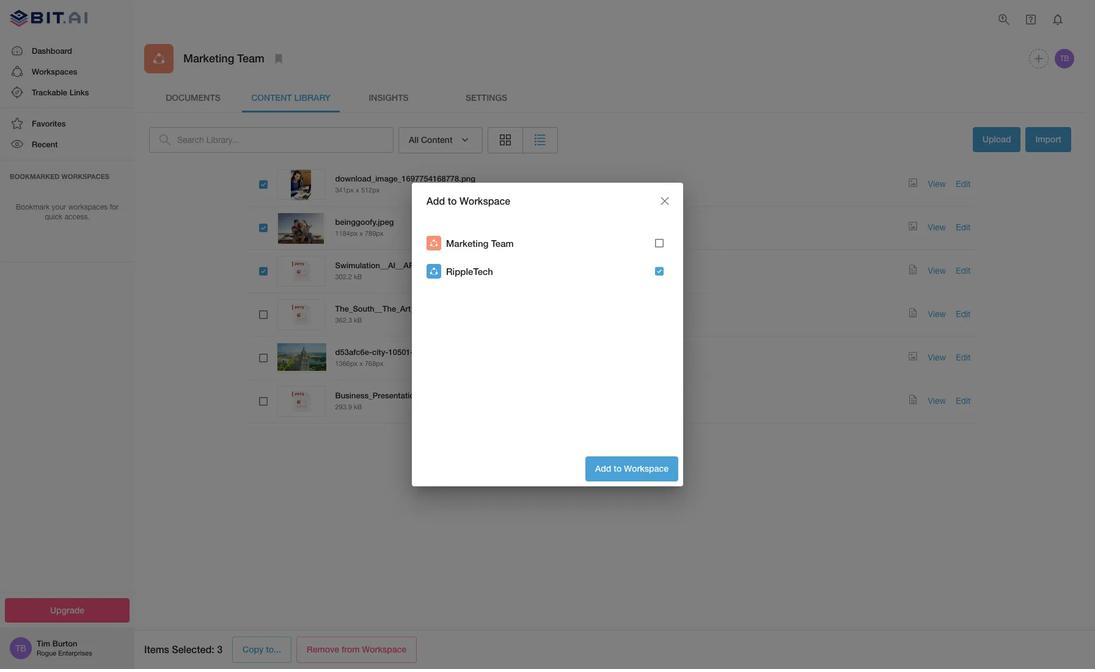 Task type: vqa. For each thing, say whether or not it's contained in the screenshot.


Task type: locate. For each thing, give the bounding box(es) containing it.
edit for d53afc6e-city-10501-171d052ebcc.jpg
[[956, 353, 971, 362]]

2 vertical spatial x
[[360, 360, 363, 367]]

2 view link from the top
[[928, 222, 947, 232]]

remove from workspace
[[307, 645, 407, 655]]

tb
[[1060, 54, 1070, 63], [15, 644, 26, 654]]

1 horizontal spatial add to workspace
[[595, 464, 669, 474]]

5 edit from the top
[[956, 353, 971, 362]]

to
[[448, 195, 457, 207], [614, 464, 622, 474]]

362.3
[[335, 317, 352, 324]]

2 edit link from the top
[[956, 222, 971, 232]]

download_image_1697754168778.png 341px x 512px
[[335, 173, 476, 194]]

0 vertical spatial content
[[251, 92, 292, 103]]

edit link for beinggoofy.jpeg
[[956, 222, 971, 232]]

import
[[1036, 134, 1062, 144]]

1 view link from the top
[[928, 179, 947, 189]]

tab list
[[144, 83, 1077, 113]]

content down bookmark image
[[251, 92, 292, 103]]

view for beinggoofy.jpeg
[[928, 222, 947, 232]]

city-
[[372, 347, 389, 357]]

trackable links
[[32, 87, 89, 97]]

content library
[[251, 92, 331, 103]]

edit link
[[956, 179, 971, 189], [956, 222, 971, 232], [956, 266, 971, 276], [956, 309, 971, 319], [956, 353, 971, 362], [956, 396, 971, 406]]

items
[[144, 644, 169, 656]]

view
[[928, 179, 947, 189], [928, 222, 947, 232], [928, 266, 947, 276], [928, 309, 947, 319], [928, 353, 947, 362], [928, 396, 947, 406]]

6 view link from the top
[[928, 396, 947, 406]]

library
[[294, 92, 331, 103]]

1 vertical spatial workspace
[[624, 464, 669, 474]]

1 horizontal spatial marketing team
[[446, 238, 514, 249]]

upgrade button
[[5, 598, 130, 623]]

0 horizontal spatial to
[[448, 195, 457, 207]]

add
[[427, 195, 445, 207], [595, 464, 612, 474]]

settings
[[466, 92, 508, 103]]

add to workspace inside button
[[595, 464, 669, 474]]

upgrade
[[50, 605, 84, 615]]

1 horizontal spatial marketing
[[446, 238, 489, 249]]

copy to...
[[243, 645, 281, 655]]

documents
[[166, 92, 221, 103]]

to...
[[266, 645, 281, 655]]

1366px
[[335, 360, 358, 367]]

0 vertical spatial kb
[[354, 273, 362, 281]]

copy
[[243, 645, 264, 655]]

0 horizontal spatial marketing
[[183, 52, 234, 65]]

edit for business_presentation_for_serious_business.pptx
[[956, 396, 971, 406]]

view link for business_presentation_for_serious_business.pptx
[[928, 396, 947, 406]]

1 kb from the top
[[354, 273, 362, 281]]

Search Library... search field
[[177, 127, 394, 153]]

x inside 'download_image_1697754168778.png 341px x 512px'
[[356, 186, 359, 194]]

selected:
[[172, 644, 214, 656]]

0 horizontal spatial marketing team
[[183, 52, 265, 65]]

x left 512px
[[356, 186, 359, 194]]

302.2
[[335, 273, 352, 281]]

group
[[488, 127, 558, 153]]

1 edit link from the top
[[956, 179, 971, 189]]

links
[[70, 87, 89, 97]]

kb right 302.2
[[354, 273, 362, 281]]

0 vertical spatial to
[[448, 195, 457, 207]]

all
[[409, 135, 419, 145]]

kb right 362.3
[[354, 317, 362, 324]]

0 vertical spatial workspace
[[460, 195, 511, 207]]

remove
[[307, 645, 339, 655]]

4 edit link from the top
[[956, 309, 971, 319]]

trackable
[[32, 87, 67, 97]]

0 horizontal spatial add to workspace
[[427, 195, 511, 207]]

upload button
[[973, 127, 1021, 153], [973, 127, 1021, 152]]

beinggoofy.jpeg
[[335, 217, 394, 227]]

tb inside button
[[1060, 54, 1070, 63]]

3 edit from the top
[[956, 266, 971, 276]]

team
[[237, 52, 265, 65], [491, 238, 514, 249]]

x down beinggoofy.jpeg
[[360, 230, 363, 237]]

x for download_image_1697754168778.png
[[356, 186, 359, 194]]

marketing inside add to workspace dialog
[[446, 238, 489, 249]]

remove from workspace button
[[296, 637, 417, 663]]

0 vertical spatial tb
[[1060, 54, 1070, 63]]

kb for the_south__the_art_of_the_cypress.pptx
[[354, 317, 362, 324]]

workspaces button
[[0, 61, 135, 82]]

marketing team up documents
[[183, 52, 265, 65]]

edit link for d53afc6e-city-10501-171d052ebcc.jpg
[[956, 353, 971, 362]]

1 horizontal spatial tb
[[1060, 54, 1070, 63]]

view link for download_image_1697754168778.png
[[928, 179, 947, 189]]

2 kb from the top
[[354, 317, 362, 324]]

view for business_presentation_for_serious_business.pptx
[[928, 396, 947, 406]]

marketing up rippletech
[[446, 238, 489, 249]]

items selected: 3
[[144, 644, 223, 656]]

workspace for add to workspace button
[[624, 464, 669, 474]]

0 vertical spatial marketing team
[[183, 52, 265, 65]]

x inside 'beinggoofy.jpeg 1184px x 789px'
[[360, 230, 363, 237]]

marketing team inside add to workspace dialog
[[446, 238, 514, 249]]

0 horizontal spatial team
[[237, 52, 265, 65]]

edit link for business_presentation_for_serious_business.pptx
[[956, 396, 971, 406]]

kb right 293.9
[[354, 403, 362, 411]]

4 view from the top
[[928, 309, 947, 319]]

content
[[251, 92, 292, 103], [421, 135, 453, 145]]

0 vertical spatial x
[[356, 186, 359, 194]]

rippletech
[[446, 266, 493, 277]]

0 horizontal spatial tb
[[15, 644, 26, 654]]

0 vertical spatial marketing
[[183, 52, 234, 65]]

5 edit link from the top
[[956, 353, 971, 362]]

1 horizontal spatial workspace
[[460, 195, 511, 207]]

3 edit link from the top
[[956, 266, 971, 276]]

0 vertical spatial add to workspace
[[427, 195, 511, 207]]

view link
[[928, 179, 947, 189], [928, 222, 947, 232], [928, 266, 947, 276], [928, 309, 947, 319], [928, 353, 947, 362], [928, 396, 947, 406]]

settings link
[[438, 83, 536, 113]]

1 edit from the top
[[956, 179, 971, 189]]

5 view from the top
[[928, 353, 947, 362]]

workspace
[[460, 195, 511, 207], [624, 464, 669, 474], [362, 645, 407, 655]]

recent
[[32, 140, 58, 149]]

quick
[[45, 213, 63, 222]]

1 horizontal spatial team
[[491, 238, 514, 249]]

marketing
[[183, 52, 234, 65], [446, 238, 489, 249]]

all content button
[[399, 127, 483, 153]]

0 horizontal spatial content
[[251, 92, 292, 103]]

3 view from the top
[[928, 266, 947, 276]]

favorites button
[[0, 113, 135, 134]]

access.
[[65, 213, 90, 222]]

4 view link from the top
[[928, 309, 947, 319]]

tim
[[37, 639, 50, 649]]

your
[[52, 203, 66, 211]]

1 vertical spatial kb
[[354, 317, 362, 324]]

5 view link from the top
[[928, 353, 947, 362]]

kb inside business_presentation_for_serious_business.pptx 293.9 kb
[[354, 403, 362, 411]]

2 vertical spatial workspace
[[362, 645, 407, 655]]

d53afc6e-city-10501-171d052ebcc.jpg 1366px x 768px
[[335, 347, 477, 367]]

kb inside swimulation__ai__ar__vr__vi__and_haptic_feedback.pptx 302.2 kb
[[354, 273, 362, 281]]

marketing team up rippletech
[[446, 238, 514, 249]]

0 horizontal spatial workspace
[[362, 645, 407, 655]]

3 kb from the top
[[354, 403, 362, 411]]

copy to... button
[[232, 637, 292, 663]]

edit link for download_image_1697754168778.png
[[956, 179, 971, 189]]

the_south__the_art_of_the_cypress.pptx 362.3 kb
[[335, 304, 491, 324]]

2 vertical spatial kb
[[354, 403, 362, 411]]

content right all
[[421, 135, 453, 145]]

2 view from the top
[[928, 222, 947, 232]]

1 vertical spatial to
[[614, 464, 622, 474]]

kb inside the_south__the_art_of_the_cypress.pptx 362.3 kb
[[354, 317, 362, 324]]

team up rippletech
[[491, 238, 514, 249]]

from
[[342, 645, 360, 655]]

insights
[[369, 92, 409, 103]]

6 edit from the top
[[956, 396, 971, 406]]

edit for beinggoofy.jpeg
[[956, 222, 971, 232]]

1 vertical spatial x
[[360, 230, 363, 237]]

edit
[[956, 179, 971, 189], [956, 222, 971, 232], [956, 266, 971, 276], [956, 309, 971, 319], [956, 353, 971, 362], [956, 396, 971, 406]]

view for download_image_1697754168778.png
[[928, 179, 947, 189]]

1 vertical spatial content
[[421, 135, 453, 145]]

tb button
[[1053, 47, 1077, 70]]

add to workspace
[[427, 195, 511, 207], [595, 464, 669, 474]]

1 vertical spatial team
[[491, 238, 514, 249]]

beinggoofy.jpeg 1184px x 789px
[[335, 217, 394, 237]]

10501-
[[389, 347, 414, 357]]

0 vertical spatial add
[[427, 195, 445, 207]]

favorites
[[32, 119, 66, 128]]

marketing team
[[183, 52, 265, 65], [446, 238, 514, 249]]

1 vertical spatial marketing
[[446, 238, 489, 249]]

3 view link from the top
[[928, 266, 947, 276]]

1 horizontal spatial to
[[614, 464, 622, 474]]

swimulation__ai__ar__vr__vi__and_haptic_feedback.pptx 302.2 kb
[[335, 260, 557, 281]]

4 edit from the top
[[956, 309, 971, 319]]

1 horizontal spatial add
[[595, 464, 612, 474]]

edit for swimulation__ai__ar__vr__vi__and_haptic_feedback.pptx
[[956, 266, 971, 276]]

2 edit from the top
[[956, 222, 971, 232]]

1 vertical spatial marketing team
[[446, 238, 514, 249]]

6 edit link from the top
[[956, 396, 971, 406]]

1 vertical spatial add to workspace
[[595, 464, 669, 474]]

team left bookmark image
[[237, 52, 265, 65]]

0 horizontal spatial add
[[427, 195, 445, 207]]

2 horizontal spatial workspace
[[624, 464, 669, 474]]

add to workspace dialog
[[412, 183, 684, 487]]

for
[[110, 203, 119, 211]]

kb
[[354, 273, 362, 281], [354, 317, 362, 324], [354, 403, 362, 411]]

1 vertical spatial add
[[595, 464, 612, 474]]

6 view from the top
[[928, 396, 947, 406]]

1 view from the top
[[928, 179, 947, 189]]

marketing up documents
[[183, 52, 234, 65]]

the_south__the_art_of_the_cypress.pptx
[[335, 304, 491, 313]]

x
[[356, 186, 359, 194], [360, 230, 363, 237], [360, 360, 363, 367]]

kb for business_presentation_for_serious_business.pptx
[[354, 403, 362, 411]]

1 horizontal spatial content
[[421, 135, 453, 145]]

x left 768px
[[360, 360, 363, 367]]



Task type: describe. For each thing, give the bounding box(es) containing it.
business_presentation_for_serious_business.pptx 293.9 kb
[[335, 390, 521, 411]]

content inside button
[[421, 135, 453, 145]]

documents link
[[144, 83, 242, 113]]

341px
[[335, 186, 354, 194]]

upload
[[983, 134, 1012, 144]]

swimulation__ai__ar__vr__vi__and_haptic_feedback.pptx
[[335, 260, 557, 270]]

bookmark your workspaces for quick access.
[[16, 203, 119, 222]]

view for the_south__the_art_of_the_cypress.pptx
[[928, 309, 947, 319]]

view for swimulation__ai__ar__vr__vi__and_haptic_feedback.pptx
[[928, 266, 947, 276]]

x for beinggoofy.jpeg
[[360, 230, 363, 237]]

x inside d53afc6e-city-10501-171d052ebcc.jpg 1366px x 768px
[[360, 360, 363, 367]]

burton
[[52, 639, 77, 649]]

3
[[217, 644, 223, 656]]

edit link for the_south__the_art_of_the_cypress.pptx
[[956, 309, 971, 319]]

789px
[[365, 230, 384, 237]]

rogue
[[37, 650, 56, 658]]

import button
[[1026, 127, 1072, 152]]

edit link for swimulation__ai__ar__vr__vi__and_haptic_feedback.pptx
[[956, 266, 971, 276]]

bookmarked workspaces
[[10, 172, 109, 180]]

bookmark image
[[271, 51, 286, 66]]

1 vertical spatial tb
[[15, 644, 26, 654]]

kb for swimulation__ai__ar__vr__vi__and_haptic_feedback.pptx
[[354, 273, 362, 281]]

team inside add to workspace dialog
[[491, 238, 514, 249]]

293.9
[[335, 403, 352, 411]]

tim burton rogue enterprises
[[37, 639, 92, 658]]

view link for beinggoofy.jpeg
[[928, 222, 947, 232]]

download_image_1697754168778.png
[[335, 173, 476, 183]]

view link for swimulation__ai__ar__vr__vi__and_haptic_feedback.pptx
[[928, 266, 947, 276]]

edit for download_image_1697754168778.png
[[956, 179, 971, 189]]

bookmark
[[16, 203, 50, 211]]

workspaces
[[68, 203, 108, 211]]

bookmarked
[[10, 172, 60, 180]]

trackable links button
[[0, 82, 135, 103]]

view link for the_south__the_art_of_the_cypress.pptx
[[928, 309, 947, 319]]

512px
[[361, 186, 380, 194]]

view for d53afc6e-city-10501-171d052ebcc.jpg
[[928, 353, 947, 362]]

all content
[[409, 135, 453, 145]]

workspaces
[[61, 172, 109, 180]]

view link for d53afc6e-city-10501-171d052ebcc.jpg
[[928, 353, 947, 362]]

171d052ebcc.jpg
[[414, 347, 477, 357]]

1184px
[[335, 230, 358, 237]]

workspaces
[[32, 67, 77, 76]]

insights link
[[340, 83, 438, 113]]

d53afc6e-
[[335, 347, 372, 357]]

dashboard
[[32, 46, 72, 55]]

business_presentation_for_serious_business.pptx
[[335, 390, 521, 400]]

0 vertical spatial team
[[237, 52, 265, 65]]

enterprises
[[58, 650, 92, 658]]

tab list containing documents
[[144, 83, 1077, 113]]

dashboard button
[[0, 40, 135, 61]]

add inside button
[[595, 464, 612, 474]]

edit for the_south__the_art_of_the_cypress.pptx
[[956, 309, 971, 319]]

add to workspace button
[[586, 457, 679, 482]]

recent button
[[0, 134, 135, 155]]

768px
[[365, 360, 384, 367]]

content library link
[[242, 83, 340, 113]]

to inside button
[[614, 464, 622, 474]]

workspace for remove from workspace button at left
[[362, 645, 407, 655]]



